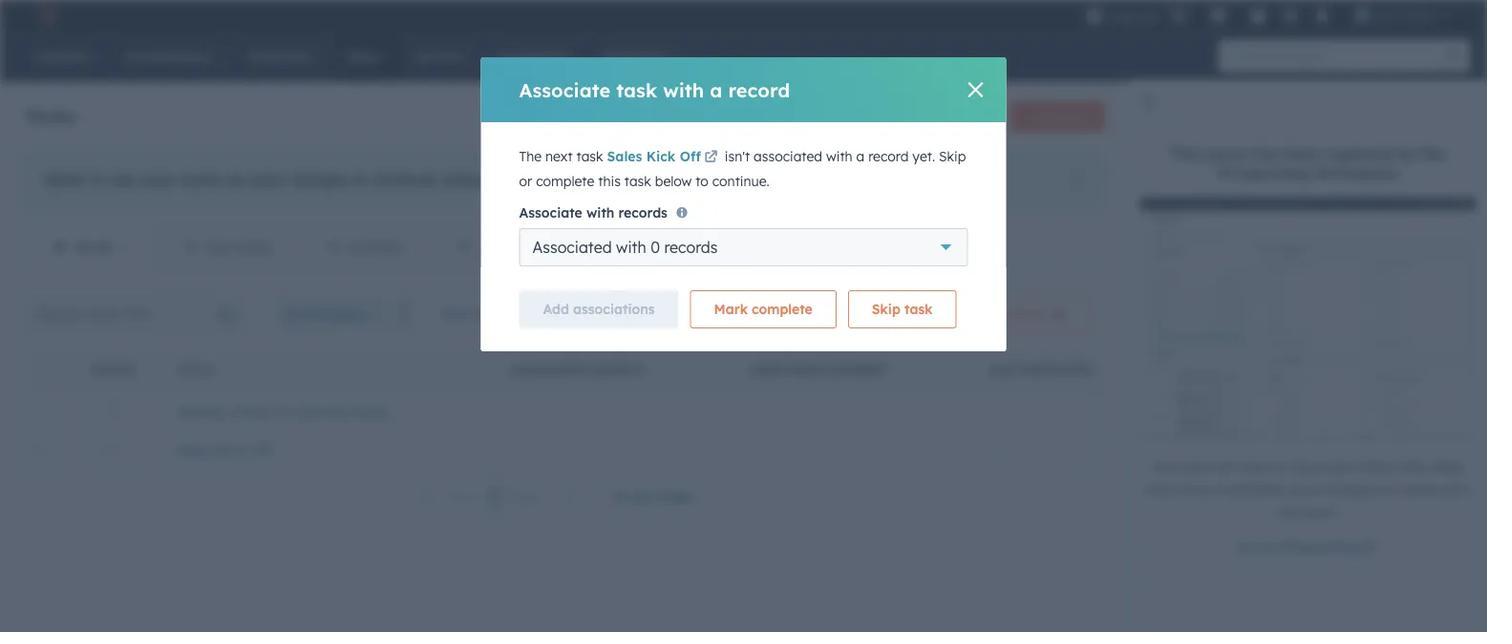 Task type: locate. For each thing, give the bounding box(es) containing it.
upcoming link
[[429, 225, 571, 271]]

place.
[[1303, 504, 1340, 521]]

1 vertical spatial manage
[[711, 239, 765, 256]]

view right save
[[887, 307, 912, 321]]

with inside popup button
[[616, 238, 647, 257]]

you
[[1185, 458, 1208, 475]]

1 horizontal spatial go
[[1238, 539, 1257, 555]]

help button
[[1243, 0, 1275, 31]]

associated for associated company
[[750, 363, 825, 377]]

all
[[1444, 481, 1458, 498]]

0 vertical spatial 3
[[100, 239, 107, 256]]

prospecting right the this
[[1218, 163, 1309, 182]]

0 horizontal spatial sales kick off
[[177, 442, 271, 459]]

0 horizontal spatial press to sort. image
[[216, 363, 223, 376]]

1 - from the left
[[989, 442, 994, 459]]

0 vertical spatial the
[[1422, 144, 1447, 163]]

2 horizontal spatial a
[[857, 148, 865, 165]]

continue.
[[712, 172, 770, 189]]

records inside popup button
[[664, 238, 718, 257]]

view up filters
[[640, 239, 671, 256]]

0 horizontal spatial go
[[908, 171, 927, 188]]

sales kick off inside sales kick off link
[[607, 148, 701, 165]]

link opens in a new window image
[[704, 147, 718, 170], [704, 151, 718, 165], [1362, 537, 1375, 560]]

leads
[[1407, 481, 1440, 498]]

go to prospecting link
[[1238, 537, 1379, 560]]

1 vertical spatial records
[[664, 238, 718, 257]]

prospecting
[[1218, 163, 1309, 182], [1279, 539, 1359, 555]]

task right create at top
[[1066, 109, 1089, 124]]

1 vertical spatial off
[[250, 442, 271, 459]]

the inside this panel has been replaced by the prospecting workspace
[[1422, 144, 1447, 163]]

sales inside sales kick off link
[[607, 148, 642, 165]]

the
[[1422, 144, 1447, 163], [326, 403, 348, 420]]

1 vertical spatial sales kick off
[[177, 442, 271, 459]]

column header
[[25, 350, 68, 392]]

on left top
[[1269, 458, 1285, 475]]

record up hubspot. on the right of page
[[869, 148, 909, 165]]

0 horizontal spatial press to sort. element
[[216, 363, 223, 378]]

0 vertical spatial in
[[830, 171, 841, 188]]

associate with records
[[519, 204, 668, 221]]

press to sort. element right contacted
[[1098, 363, 1105, 378]]

workspace
[[1314, 163, 1399, 182]]

record for isn't associated with a record yet. skip or complete this task below to continue.
[[869, 148, 909, 165]]

last contacted
[[989, 363, 1092, 377]]

1 vertical spatial view
[[887, 307, 912, 321]]

marketplaces button
[[1199, 0, 1239, 31]]

with left 0
[[616, 238, 647, 257]]

connect
[[537, 171, 589, 188]]

associated left contact at the left bottom of page
[[511, 363, 586, 377]]

2 associate from the top
[[519, 204, 583, 221]]

hubspot image
[[34, 4, 57, 27]]

1 vertical spatial in
[[1462, 481, 1473, 498]]

0 vertical spatial a
[[710, 78, 723, 102]]

2 press to sort. image from the left
[[1098, 363, 1105, 376]]

tasks banner
[[24, 96, 1105, 132]]

(
[[95, 239, 100, 256]]

tasks
[[24, 104, 77, 128]]

isn't associated with a record yet. skip or complete this task below to continue.
[[519, 148, 966, 189]]

task inside banner
[[1066, 109, 1089, 124]]

0 vertical spatial go
[[908, 171, 927, 188]]

0 vertical spatial add
[[609, 239, 636, 256]]

track
[[1144, 481, 1176, 498]]

next
[[512, 489, 544, 506]]

associate up the next task
[[519, 78, 611, 102]]

0 horizontal spatial in
[[830, 171, 841, 188]]

link opens in a new window image for the "go to prospecting" link
[[1362, 537, 1375, 560]]

manage for manage views
[[711, 239, 765, 256]]

notifications image
[[1314, 9, 1332, 26]]

now
[[1153, 458, 1181, 475]]

tasks down isn't
[[741, 171, 775, 188]]

contacted
[[1021, 363, 1092, 377]]

to inside "isn't associated with a record yet. skip or complete this task below to continue."
[[696, 172, 709, 189]]

1 horizontal spatial of
[[1314, 458, 1327, 475]]

task right 'this' at left top
[[625, 172, 651, 189]]

with right in
[[294, 403, 322, 420]]

off up the below
[[680, 148, 701, 165]]

associate
[[519, 78, 611, 102], [519, 204, 583, 221]]

press to sort. image right the 'title'
[[216, 363, 223, 376]]

in
[[830, 171, 841, 188], [1462, 481, 1473, 498]]

add left 0
[[609, 239, 636, 256]]

0 vertical spatial on
[[227, 170, 246, 189]]

records right 0
[[664, 238, 718, 257]]

0 horizontal spatial off
[[250, 442, 271, 459]]

0 horizontal spatial sales
[[177, 442, 212, 459]]

more filters
[[599, 306, 675, 322]]

task right the next
[[577, 148, 603, 165]]

tasks right start
[[1012, 306, 1046, 322]]

import
[[945, 109, 983, 124]]

sales up new
[[607, 148, 642, 165]]

calling icon button
[[1162, 3, 1195, 28]]

0 vertical spatial of
[[1314, 458, 1327, 475]]

press to sort. image
[[216, 363, 223, 376], [1098, 363, 1105, 376]]

kick down check
[[216, 442, 245, 459]]

upgrade
[[1107, 9, 1159, 24]]

and
[[1291, 481, 1315, 498]]

off down check
[[250, 442, 271, 459]]

press to sort. image for last contacted
[[1098, 363, 1105, 376]]

associate for associate with records
[[519, 204, 583, 221]]

associate down connect
[[519, 204, 583, 221]]

0 horizontal spatial a
[[592, 171, 601, 188]]

1 vertical spatial complete
[[752, 301, 813, 318]]

1 vertical spatial on
[[1269, 458, 1285, 475]]

kick up calendar
[[646, 148, 676, 165]]

record inside "isn't associated with a record yet. skip or complete this task below to continue."
[[869, 148, 909, 165]]

1 horizontal spatial a
[[710, 78, 723, 102]]

press to sort. element right the 'title'
[[216, 363, 223, 378]]

2 horizontal spatial tasks
[[1012, 306, 1046, 322]]

1 press to sort. image from the left
[[216, 363, 223, 376]]

sales down weekly
[[177, 442, 212, 459]]

save view button
[[820, 299, 928, 330]]

a up "isn't associated with a record yet. skip or complete this task below to continue."
[[710, 78, 723, 102]]

view inside add view "popup button"
[[640, 239, 671, 256]]

type
[[475, 306, 504, 322]]

notifications button
[[1307, 0, 1339, 31]]

0 vertical spatial sales kick off
[[607, 148, 701, 165]]

0 vertical spatial complete
[[536, 172, 595, 189]]

0 vertical spatial off
[[680, 148, 701, 165]]

0 horizontal spatial skip
[[872, 301, 901, 318]]

manage left queues
[[814, 109, 859, 124]]

0 vertical spatial view
[[640, 239, 671, 256]]

1 vertical spatial sales
[[177, 442, 212, 459]]

1 horizontal spatial record
[[869, 148, 909, 165]]

task inside "isn't associated with a record yet. skip or complete this task below to continue."
[[625, 172, 651, 189]]

task right save
[[905, 301, 933, 318]]

0 horizontal spatial complete
[[536, 172, 595, 189]]

sync
[[709, 171, 738, 188]]

task inside button
[[905, 301, 933, 318]]

help image
[[1250, 9, 1268, 26]]

go to settings link
[[908, 171, 1001, 188]]

all
[[75, 239, 91, 256]]

3 right start
[[1000, 306, 1008, 322]]

1 horizontal spatial on
[[1269, 458, 1285, 475]]

0 vertical spatial record
[[728, 78, 790, 102]]

25
[[612, 488, 627, 505]]

columns
[[753, 304, 809, 321]]

a inside "isn't associated with a record yet. skip or complete this task below to continue."
[[857, 148, 865, 165]]

0 vertical spatial skip
[[939, 148, 966, 165]]

can
[[1212, 458, 1235, 475]]

record up isn't
[[728, 78, 790, 102]]

pagination navigation
[[412, 485, 585, 511]]

1 horizontal spatial in
[[1462, 481, 1473, 498]]

0 horizontal spatial on
[[227, 170, 246, 189]]

task up sales kick off link
[[617, 78, 657, 102]]

1 vertical spatial associate
[[519, 204, 583, 221]]

1 horizontal spatial sales
[[607, 148, 642, 165]]

3 inside button
[[1000, 306, 1008, 322]]

one
[[1276, 504, 1300, 521]]

1 horizontal spatial or
[[519, 172, 532, 189]]

1 horizontal spatial sales kick off
[[607, 148, 701, 165]]

in right created
[[830, 171, 841, 188]]

on up due today
[[227, 170, 246, 189]]

manage views
[[711, 239, 806, 256]]

prospecting down place.
[[1279, 539, 1359, 555]]

task
[[617, 78, 657, 102], [1066, 109, 1089, 124], [577, 148, 603, 165], [625, 172, 651, 189], [905, 301, 933, 318]]

1 vertical spatial of
[[1180, 481, 1193, 498]]

work,
[[1396, 458, 1430, 475]]

prev button
[[412, 486, 484, 511]]

associated for associated with 0 records
[[533, 238, 612, 257]]

task
[[440, 306, 470, 322]]

press to sort. image for title
[[216, 363, 223, 376]]

manage left views
[[711, 239, 765, 256]]

1 horizontal spatial tasks
[[741, 171, 775, 188]]

top
[[1289, 458, 1310, 475]]

kick for sales kick off button
[[216, 442, 245, 459]]

or
[[352, 170, 369, 189], [519, 172, 532, 189]]

status column header
[[68, 350, 154, 392]]

associated inside popup button
[[533, 238, 612, 257]]

0 vertical spatial prospecting
[[1218, 163, 1309, 182]]

sales for sales kick off link
[[607, 148, 642, 165]]

tasks inside button
[[1012, 306, 1046, 322]]

0 horizontal spatial manage
[[711, 239, 765, 256]]

want to see your tasks on your google or outlook calendar?
[[44, 170, 518, 189]]

hubspot link
[[23, 4, 72, 27]]

associated for associated contact
[[511, 363, 586, 377]]

menu
[[1084, 0, 1465, 31]]

tasks up due
[[181, 170, 222, 189]]

view inside save view button
[[887, 307, 912, 321]]

sales kick off down weekly
[[177, 442, 271, 459]]

press to sort. element
[[216, 363, 223, 378], [1098, 363, 1105, 378]]

associated down "columns"
[[750, 363, 825, 377]]

add inside button
[[543, 301, 569, 318]]

1 horizontal spatial manage
[[814, 109, 859, 124]]

with up sales kick off link
[[663, 78, 704, 102]]

on
[[227, 170, 246, 189], [1269, 458, 1285, 475]]

the right "by"
[[1422, 144, 1447, 163]]

due today link
[[154, 225, 298, 271]]

add associations button
[[519, 290, 679, 329]]

0 horizontal spatial of
[[1180, 481, 1193, 498]]

add inside "popup button"
[[609, 239, 636, 256]]

0 horizontal spatial record
[[728, 78, 790, 102]]

your
[[141, 170, 176, 189], [251, 170, 287, 189], [1331, 458, 1359, 475], [1196, 481, 1224, 498], [1375, 481, 1403, 498]]

start 3 tasks button
[[939, 295, 1090, 333]]

kick for sales kick off link
[[646, 148, 676, 165]]

1 vertical spatial skip
[[872, 301, 901, 318]]

1 horizontal spatial complete
[[752, 301, 813, 318]]

with up hubspot. on the right of page
[[826, 148, 853, 165]]

go inside alert
[[908, 171, 927, 188]]

3 right all
[[100, 239, 107, 256]]

navigation
[[24, 224, 572, 272]]

1 horizontal spatial off
[[680, 148, 701, 165]]

0 vertical spatial kick
[[646, 148, 676, 165]]

kick
[[646, 148, 676, 165], [216, 442, 245, 459]]

of right top
[[1314, 458, 1327, 475]]

off for sales kick off link
[[680, 148, 701, 165]]

close image
[[968, 82, 984, 97]]

this
[[598, 172, 621, 189]]

navigation containing all
[[24, 224, 572, 272]]

1 vertical spatial the
[[326, 403, 348, 420]]

overdue link
[[298, 225, 429, 271]]

manage queues link
[[798, 101, 917, 132]]

or right google
[[352, 170, 369, 189]]

1 vertical spatial record
[[869, 148, 909, 165]]

press to sort. image right contacted
[[1098, 363, 1105, 376]]

calling icon image
[[1170, 7, 1187, 25]]

1 press to sort. element from the left
[[216, 363, 223, 378]]

or inside want to see your tasks on your google or outlook calendar? alert
[[352, 170, 369, 189]]

1 vertical spatial add
[[543, 301, 569, 318]]

settings image
[[1282, 8, 1300, 25]]

add view
[[609, 239, 671, 256]]

manage inside "tasks" banner
[[814, 109, 859, 124]]

sales kick off up calendar
[[607, 148, 701, 165]]

a up hubspot. on the right of page
[[857, 148, 865, 165]]

now you can stay on top of your daily work, keep track of your schedule, and manage your leads all in one place.
[[1144, 458, 1473, 521]]

2 press to sort. element from the left
[[1098, 363, 1105, 378]]

complete
[[536, 172, 595, 189], [752, 301, 813, 318]]

the left team
[[326, 403, 348, 420]]

0 vertical spatial associate
[[519, 78, 611, 102]]

task for associate
[[617, 78, 657, 102]]

isn't
[[725, 148, 750, 165]]

manage for manage queues
[[814, 109, 859, 124]]

0 horizontal spatial view
[[640, 239, 671, 256]]

1 horizontal spatial the
[[1422, 144, 1447, 163]]

1 associate from the top
[[519, 78, 611, 102]]

1 horizontal spatial skip
[[939, 148, 966, 165]]

1 vertical spatial a
[[857, 148, 865, 165]]

0 vertical spatial sales
[[607, 148, 642, 165]]

1 horizontal spatial kick
[[646, 148, 676, 165]]

next button
[[505, 486, 585, 511]]

0 vertical spatial manage
[[814, 109, 859, 124]]

1 horizontal spatial view
[[887, 307, 912, 321]]

records up add view
[[619, 204, 668, 221]]

add left associations
[[543, 301, 569, 318]]

a left new
[[592, 171, 601, 188]]

create
[[1027, 109, 1063, 124]]

0 horizontal spatial add
[[543, 301, 569, 318]]

in right 'all'
[[1462, 481, 1473, 498]]

1 horizontal spatial press to sort. image
[[1098, 363, 1105, 376]]

the
[[519, 148, 542, 165]]

or down the
[[519, 172, 532, 189]]

associated down the associate with records on the left of the page
[[533, 238, 612, 257]]

0 horizontal spatial kick
[[216, 442, 245, 459]]

0 horizontal spatial or
[[352, 170, 369, 189]]

go down yet.
[[908, 171, 927, 188]]

with inside "isn't associated with a record yet. skip or complete this task below to continue."
[[826, 148, 853, 165]]

1 horizontal spatial press to sort. element
[[1098, 363, 1105, 378]]

task for create
[[1066, 109, 1089, 124]]

associated contact
[[511, 363, 645, 377]]

0 horizontal spatial 3
[[100, 239, 107, 256]]

of down you
[[1180, 481, 1193, 498]]

want to see your tasks on your google or outlook calendar? alert
[[24, 151, 1105, 208]]

close image
[[1070, 175, 1081, 186]]

2 vertical spatial a
[[592, 171, 601, 188]]

1 horizontal spatial 3
[[1000, 306, 1008, 322]]

1 vertical spatial 3
[[1000, 306, 1008, 322]]

has
[[1254, 144, 1281, 163]]

ruby anderson image
[[1354, 7, 1372, 24]]

google
[[292, 170, 347, 189]]

1 vertical spatial kick
[[216, 442, 245, 459]]

go down schedule,
[[1238, 539, 1257, 555]]

1 horizontal spatial add
[[609, 239, 636, 256]]

save view
[[858, 307, 912, 321]]

or inside "isn't associated with a record yet. skip or complete this task below to continue."
[[519, 172, 532, 189]]

more
[[599, 306, 632, 322]]

on inside alert
[[227, 170, 246, 189]]



Task type: describe. For each thing, give the bounding box(es) containing it.
0 horizontal spatial the
[[326, 403, 348, 420]]

in inside want to see your tasks on your google or outlook calendar? alert
[[830, 171, 841, 188]]

filters
[[637, 306, 675, 322]]

2 - from the left
[[994, 442, 999, 459]]

settings link
[[1279, 5, 1303, 25]]

1 vertical spatial go
[[1238, 539, 1257, 555]]

prospecting inside this panel has been replaced by the prospecting workspace
[[1218, 163, 1309, 182]]

see
[[110, 170, 136, 189]]

press to sort. element for title
[[216, 363, 223, 378]]

queues
[[862, 109, 901, 124]]

complete inside 'button'
[[752, 301, 813, 318]]

mark complete button
[[690, 290, 837, 329]]

25 per page button
[[600, 478, 718, 516]]

your up manage
[[1331, 458, 1359, 475]]

press to sort. element for last contacted
[[1098, 363, 1105, 378]]

views
[[769, 239, 806, 256]]

manage queues
[[814, 109, 901, 124]]

link opens in a new window image
[[1362, 542, 1375, 555]]

per
[[632, 488, 654, 505]]

skip task
[[872, 301, 933, 318]]

upcoming
[[479, 239, 544, 256]]

title
[[177, 363, 210, 377]]

more filters link
[[566, 295, 688, 333]]

associated
[[754, 148, 823, 165]]

sales for sales kick off button
[[177, 442, 212, 459]]

connect a new calendar to sync tasks created in hubspot. go to settings
[[537, 171, 1001, 188]]

your down daily
[[1375, 481, 1403, 498]]

due
[[205, 239, 230, 256]]

your down can
[[1196, 481, 1224, 498]]

manage
[[1319, 481, 1371, 498]]

upgrade image
[[1086, 8, 1103, 25]]

1 vertical spatial prospecting
[[1279, 539, 1359, 555]]

off for sales kick off button
[[250, 442, 271, 459]]

--
[[989, 442, 999, 459]]

record for associate task with a record
[[728, 78, 790, 102]]

skip inside "isn't associated with a record yet. skip or complete this task below to continue."
[[939, 148, 966, 165]]

create task link
[[1011, 101, 1105, 132]]

a for associated
[[857, 148, 865, 165]]

next
[[546, 148, 573, 165]]

want
[[44, 170, 85, 189]]

yet.
[[913, 148, 935, 165]]

assignee
[[306, 306, 366, 322]]

0 vertical spatial records
[[619, 204, 668, 221]]

Search task title search field
[[24, 295, 249, 333]]

skip inside button
[[872, 301, 901, 318]]

self made button
[[1343, 0, 1463, 31]]

replaced
[[1327, 144, 1394, 163]]

edit columns
[[723, 304, 809, 321]]

associated company column header
[[727, 350, 966, 392]]

daily
[[1362, 458, 1393, 475]]

sales kick off for sales kick off link
[[607, 148, 701, 165]]

schedule,
[[1228, 481, 1287, 498]]

self
[[1375, 7, 1398, 23]]

task type
[[440, 306, 504, 322]]

marketplaces image
[[1210, 9, 1227, 26]]

menu containing self made
[[1084, 0, 1465, 31]]

add view button
[[576, 228, 687, 267]]

associated contact column header
[[488, 350, 727, 392]]

0 horizontal spatial tasks
[[181, 170, 222, 189]]

save
[[858, 307, 884, 321]]

due today
[[205, 239, 271, 256]]

with down 'this' at left top
[[587, 204, 615, 221]]

this panel has been replaced by the prospecting workspace
[[1170, 144, 1447, 182]]

made
[[1401, 7, 1434, 23]]

team
[[352, 403, 388, 420]]

sales kick off for sales kick off button
[[177, 442, 271, 459]]

skip task button
[[848, 290, 957, 329]]

this
[[1170, 144, 1201, 163]]

your left google
[[251, 170, 287, 189]]

today
[[234, 239, 271, 256]]

associate task with a record
[[519, 78, 790, 102]]

on inside now you can stay on top of your daily work, keep track of your schedule, and manage your leads all in one place.
[[1269, 458, 1285, 475]]

manage views link
[[698, 228, 819, 267]]

contact
[[590, 363, 645, 377]]

(1)
[[285, 306, 302, 322]]

panel
[[1206, 144, 1249, 163]]

(1) assignee
[[285, 306, 366, 322]]

link opens in a new window image inside sales kick off link
[[704, 151, 718, 165]]

all ( 3 )
[[75, 239, 112, 256]]

Search HubSpot search field
[[1219, 40, 1453, 73]]

0
[[651, 238, 660, 257]]

a for task
[[710, 78, 723, 102]]

calendar
[[634, 171, 689, 188]]

self made
[[1375, 7, 1434, 23]]

view for save view
[[887, 307, 912, 321]]

weekly
[[177, 403, 225, 420]]

overdue
[[348, 239, 402, 256]]

search image
[[1447, 50, 1461, 63]]

status
[[91, 363, 134, 377]]

company
[[829, 363, 887, 377]]

new
[[605, 171, 630, 188]]

your right see on the top of page
[[141, 170, 176, 189]]

associated with 0 records button
[[519, 228, 968, 266]]

start
[[963, 306, 996, 322]]

complete inside "isn't associated with a record yet. skip or complete this task below to continue."
[[536, 172, 595, 189]]

weekly check in with the team
[[177, 403, 388, 420]]

below
[[655, 172, 692, 189]]

mark
[[714, 301, 748, 318]]

view for add view
[[640, 239, 671, 256]]

edit columns button
[[703, 302, 809, 326]]

add for add view
[[609, 239, 636, 256]]

in
[[274, 403, 290, 420]]

sales kick off button
[[177, 442, 271, 459]]

task status: not completed image
[[107, 447, 115, 455]]

weekly check in with the team button
[[177, 403, 388, 420]]

)
[[107, 239, 112, 256]]

prev
[[448, 489, 478, 506]]

keep
[[1434, 458, 1464, 475]]

in inside now you can stay on top of your daily work, keep track of your schedule, and manage your leads all in one place.
[[1462, 481, 1473, 498]]

a inside alert
[[592, 171, 601, 188]]

edit
[[723, 304, 749, 321]]

task for skip
[[905, 301, 933, 318]]

create task
[[1027, 109, 1089, 124]]

1 button
[[484, 486, 505, 510]]

link opens in a new window image for sales kick off link
[[704, 147, 718, 170]]

hubspot.
[[845, 171, 904, 188]]

add for add associations
[[543, 301, 569, 318]]

been
[[1285, 144, 1323, 163]]

associate for associate task with a record
[[519, 78, 611, 102]]

outlook
[[374, 170, 436, 189]]



Task type: vqa. For each thing, say whether or not it's contained in the screenshot.
GO to the left
yes



